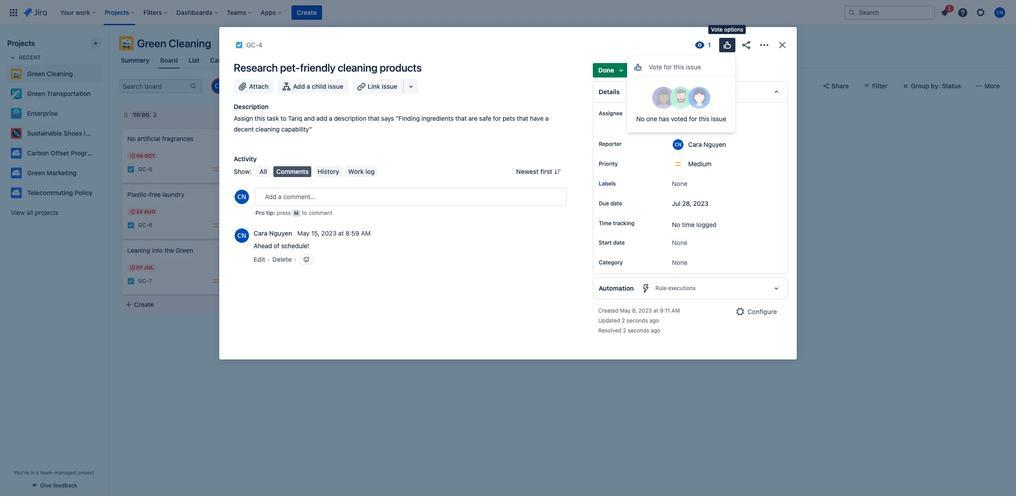 Task type: describe. For each thing, give the bounding box(es) containing it.
newest
[[516, 168, 539, 176]]

2 horizontal spatial done
[[652, 66, 668, 74]]

link web pages and more image
[[406, 81, 416, 92]]

green marketing
[[27, 169, 77, 177]]

medium image for plastic-free laundry
[[212, 222, 219, 229]]

1 vertical spatial 2
[[622, 318, 625, 325]]

initiative
[[84, 130, 109, 137]]

1 vertical spatial payton hansen image
[[222, 164, 233, 175]]

none for start date
[[672, 239, 688, 247]]

link
[[368, 83, 380, 90]]

projects
[[7, 39, 35, 47]]

of
[[274, 242, 280, 250]]

list
[[189, 56, 200, 64]]

pet-
[[280, 61, 300, 74]]

share image
[[741, 40, 752, 51]]

0 vertical spatial at
[[338, 230, 344, 238]]

lowest image
[[339, 182, 347, 190]]

carbon offset program link
[[7, 144, 97, 162]]

start date
[[599, 240, 625, 247]]

no artificial fragrances
[[127, 135, 194, 143]]

do
[[142, 112, 149, 118]]

1 left and
[[299, 111, 302, 119]]

comments button
[[274, 167, 311, 177]]

cleaning inside "transition to eco-friendly cleaning products"
[[255, 144, 279, 152]]

0 horizontal spatial cara nguyen
[[254, 230, 292, 238]]

in progress 1
[[260, 111, 302, 119]]

link issue button
[[352, 79, 404, 94]]

view all projects
[[11, 209, 58, 217]]

create banner
[[0, 0, 1016, 25]]

summary
[[121, 56, 149, 64]]

sustainable shoes initiative
[[27, 130, 109, 137]]

you're in a team-managed project
[[14, 470, 94, 476]]

forms
[[284, 56, 303, 64]]

1 that from the left
[[368, 115, 380, 122]]

30 november 2023 image
[[256, 169, 264, 176]]

profile image of cara nguyen image
[[235, 190, 249, 204]]

tip:
[[266, 210, 275, 217]]

issues
[[343, 56, 362, 64]]

timeline
[[248, 56, 273, 64]]

jul inside research pet-friendly cleaning products dialog
[[672, 200, 681, 208]]

2 horizontal spatial for
[[689, 115, 697, 123]]

schedule!
[[281, 242, 309, 250]]

0 vertical spatial cara
[[688, 141, 702, 148]]

at inside created may 8, 2023 at 9:11 am updated 2 seconds ago resolved 2 seconds ago
[[654, 308, 659, 315]]

create column image
[[505, 108, 516, 119]]

gc-1 link
[[265, 182, 279, 190]]

gc-7
[[138, 278, 152, 285]]

priority pin to top. only you can see pinned fields. image
[[620, 161, 627, 168]]

1 right 0 on the left of page
[[273, 198, 276, 206]]

add a child issue
[[293, 83, 343, 90]]

vote for this issue button
[[627, 58, 736, 76]]

time tracking pin to top. only you can see pinned fields. image
[[636, 220, 644, 227]]

0 vertical spatial task image
[[236, 42, 243, 49]]

into
[[152, 247, 163, 255]]

collapse recent projects image
[[7, 52, 18, 63]]

vote options tooltip
[[709, 25, 746, 34]]

no for no artificial fragrances
[[127, 135, 136, 143]]

create inside primary element
[[297, 8, 317, 16]]

0 vertical spatial payton hansen image
[[236, 79, 250, 93]]

priority
[[599, 161, 618, 167]]

none for labels
[[672, 180, 688, 188]]

child
[[312, 83, 326, 90]]

green up summary
[[137, 37, 166, 50]]

this for assign
[[255, 115, 265, 122]]

2 vertical spatial tariq douglas image
[[222, 220, 233, 231]]

in
[[30, 470, 35, 476]]

add
[[316, 115, 327, 122]]

0 / 1
[[267, 198, 276, 206]]

4
[[258, 41, 262, 49]]

configure link
[[730, 305, 783, 320]]

projects
[[35, 209, 58, 217]]

team-
[[40, 470, 54, 476]]

add people image
[[255, 81, 266, 92]]

marketing
[[47, 169, 77, 177]]

/
[[271, 198, 273, 206]]

0 vertical spatial seconds
[[627, 318, 648, 325]]

06 october 2023 image
[[129, 153, 136, 160]]

vote for vote for this issue
[[649, 63, 662, 71]]

telecommuting
[[27, 189, 73, 197]]

resolved
[[598, 328, 622, 335]]

"finding
[[396, 115, 420, 122]]

no time logged
[[672, 221, 717, 229]]

gc-7 link
[[138, 278, 152, 285]]

2 that from the left
[[455, 115, 467, 122]]

automation element
[[593, 278, 788, 300]]

link issue
[[368, 83, 397, 90]]

green right the
[[176, 247, 193, 255]]

2023 for 28,
[[693, 200, 709, 208]]

give feedback button
[[26, 479, 83, 494]]

all button
[[257, 167, 270, 177]]

no for no one has voted for this issue
[[637, 115, 645, 123]]

sustainable shoes initiative link
[[7, 125, 109, 143]]

0 vertical spatial cleaning
[[169, 37, 211, 50]]

0 horizontal spatial may
[[297, 230, 310, 238]]

managed
[[54, 470, 76, 476]]

to do 3
[[133, 111, 157, 119]]

project
[[78, 470, 94, 476]]

newest first image
[[554, 168, 561, 176]]

delete button
[[272, 255, 292, 264]]

0 vertical spatial nguyen
[[704, 141, 726, 148]]

m
[[294, 210, 299, 216]]

task image for no artificial fragrances
[[127, 166, 134, 173]]

30
[[264, 169, 270, 175]]

assign inside assign to me button
[[672, 123, 692, 131]]

6
[[149, 222, 152, 229]]

close image
[[777, 40, 788, 51]]

nov
[[272, 169, 283, 175]]

are
[[468, 115, 478, 122]]

artificial
[[137, 135, 160, 143]]

no one has voted for this issue
[[637, 115, 726, 123]]

products inside dialog
[[380, 61, 422, 74]]

reports link
[[371, 52, 398, 69]]

green for green marketing 'link'
[[27, 169, 45, 177]]

telecommuting policy link
[[7, 184, 97, 202]]

done inside dropdown button
[[598, 66, 614, 74]]

leaning into the green
[[127, 247, 193, 255]]

due date
[[599, 200, 622, 207]]

24 aug
[[136, 209, 155, 215]]

1 vertical spatial cara nguyen image
[[222, 276, 233, 287]]

done button
[[593, 63, 632, 78]]

you're
[[14, 470, 29, 476]]

add reaction image
[[303, 256, 310, 264]]

gc-5 link
[[138, 166, 152, 174]]

5
[[149, 166, 152, 173]]

1 vertical spatial nguyen
[[269, 230, 292, 238]]

Search field
[[845, 5, 935, 20]]

issue up details element
[[686, 63, 701, 71]]

date for none
[[613, 240, 625, 247]]

1 vertical spatial cara
[[254, 230, 268, 238]]

gc- for 7
[[138, 278, 149, 285]]

edit
[[254, 256, 265, 264]]

0 horizontal spatial jul
[[144, 265, 154, 271]]

1 vertical spatial tariq douglas image
[[477, 168, 487, 179]]

0 horizontal spatial create button
[[120, 297, 241, 313]]

due
[[599, 200, 609, 207]]

15,
[[311, 230, 320, 238]]

1 down nov on the left top of the page
[[276, 183, 279, 189]]

assign to me button
[[672, 123, 779, 132]]

laundry
[[163, 191, 184, 199]]

jul 28, 2023
[[672, 200, 709, 208]]

rule executions
[[656, 285, 696, 292]]

time tracking
[[599, 220, 635, 227]]

telecommuting policy
[[27, 189, 93, 197]]

24 august 2023 image
[[129, 209, 136, 216]]

assign inside description assign this task to tariq and add a description that says "finding ingredients that are safe for pets that have a decent cleaning capability"
[[234, 115, 253, 122]]

updated
[[598, 318, 620, 325]]

transition to eco-friendly cleaning products
[[255, 135, 328, 152]]



Task type: locate. For each thing, give the bounding box(es) containing it.
1 vertical spatial am
[[672, 308, 680, 315]]

jira image
[[23, 7, 47, 18], [23, 7, 47, 18]]

green cleaning up board
[[137, 37, 211, 50]]

options
[[724, 26, 743, 33]]

vote
[[711, 26, 723, 33], [649, 63, 662, 71]]

gc-6
[[138, 222, 152, 229]]

date for jul 28, 2023
[[611, 200, 622, 207]]

2023 for 15,
[[321, 230, 337, 238]]

06 october 2023 image
[[129, 153, 136, 160]]

issue right child
[[328, 83, 343, 90]]

to right task
[[281, 115, 286, 122]]

am right 9:11
[[672, 308, 680, 315]]

2023 right 15,
[[321, 230, 337, 238]]

may inside created may 8, 2023 at 9:11 am updated 2 seconds ago resolved 2 seconds ago
[[620, 308, 631, 315]]

0 horizontal spatial create
[[134, 301, 154, 309]]

1 horizontal spatial this
[[674, 63, 684, 71]]

this inside description assign this task to tariq and add a description that says "finding ingredients that are safe for pets that have a decent cleaning capability"
[[255, 115, 265, 122]]

issue down details element
[[711, 115, 726, 123]]

2 vertical spatial none
[[672, 259, 688, 267]]

0 horizontal spatial no
[[127, 135, 136, 143]]

cleaning
[[338, 61, 378, 74], [255, 125, 280, 133], [255, 144, 279, 152]]

jul right 07
[[144, 265, 154, 271]]

attach button
[[234, 79, 274, 94]]

24 august 2023 image
[[129, 209, 136, 216]]

cleaning inside description assign this task to tariq and add a description that says "finding ingredients that are safe for pets that have a decent cleaning capability"
[[255, 125, 280, 133]]

rule
[[656, 285, 667, 292]]

create button
[[291, 5, 322, 20], [120, 297, 241, 313]]

no up 06 october 2023 image
[[127, 135, 136, 143]]

0 horizontal spatial payton hansen image
[[222, 164, 233, 175]]

this for for
[[674, 63, 684, 71]]

cara nguyen down me
[[688, 141, 726, 148]]

oct
[[144, 153, 155, 159]]

2 vertical spatial 2023
[[639, 308, 652, 315]]

am right 8:59
[[361, 230, 371, 238]]

gc- down 24 aug
[[138, 222, 149, 229]]

1 vertical spatial task image
[[255, 182, 262, 190]]

gc-4
[[246, 41, 262, 49]]

friendly up add a child issue
[[300, 61, 335, 74]]

1 horizontal spatial create
[[297, 8, 317, 16]]

30 november 2023 image
[[256, 169, 264, 176]]

friendly inside research pet-friendly cleaning products dialog
[[300, 61, 335, 74]]

1 horizontal spatial jul
[[672, 200, 681, 208]]

8:59
[[346, 230, 359, 238]]

1 vertical spatial assign
[[672, 123, 692, 131]]

date
[[611, 200, 622, 207], [613, 240, 625, 247]]

gc- for 4
[[246, 41, 258, 49]]

products down eco-
[[281, 144, 307, 152]]

2 vertical spatial task image
[[127, 278, 134, 285]]

task image for leaning into the green
[[127, 278, 134, 285]]

1 task image from the top
[[127, 166, 134, 173]]

gc-4 link
[[246, 40, 262, 51]]

0 vertical spatial create button
[[291, 5, 322, 20]]

0 horizontal spatial that
[[368, 115, 380, 122]]

1 vertical spatial create
[[134, 301, 154, 309]]

tariq douglas image
[[224, 79, 238, 93], [477, 168, 487, 179], [222, 220, 233, 231]]

seconds
[[627, 318, 648, 325], [628, 328, 649, 335]]

0 horizontal spatial assign
[[234, 115, 253, 122]]

1 horizontal spatial task image
[[255, 182, 262, 190]]

date right due
[[611, 200, 622, 207]]

this left task
[[255, 115, 265, 122]]

log
[[366, 168, 375, 176]]

Add a comment… field
[[255, 188, 567, 206]]

program
[[71, 149, 96, 157]]

done down link issue
[[388, 112, 402, 118]]

for up assign to me
[[689, 115, 697, 123]]

at left 8:59
[[338, 230, 344, 238]]

add
[[293, 83, 305, 90]]

1 vertical spatial may
[[620, 308, 631, 315]]

1 vertical spatial none
[[672, 239, 688, 247]]

0 horizontal spatial done
[[388, 112, 402, 118]]

0 horizontal spatial for
[[493, 115, 501, 122]]

enterprise link
[[7, 105, 97, 123]]

green down recent
[[27, 70, 45, 78]]

comment
[[309, 210, 333, 217]]

carley phelan image
[[349, 181, 360, 191]]

2023 right 28,
[[693, 200, 709, 208]]

products inside "transition to eco-friendly cleaning products"
[[281, 144, 307, 152]]

0 vertical spatial green cleaning
[[137, 37, 211, 50]]

eco-
[[292, 135, 306, 143]]

that left are
[[455, 115, 467, 122]]

ahead of schedule!
[[254, 242, 309, 250]]

details
[[599, 88, 620, 96]]

medium image
[[212, 222, 219, 229], [212, 278, 219, 285]]

search image
[[848, 9, 856, 16]]

2 none from the top
[[672, 239, 688, 247]]

payton hansen image left add people icon
[[236, 79, 250, 93]]

activity
[[234, 155, 257, 163]]

menu bar inside research pet-friendly cleaning products dialog
[[255, 167, 379, 177]]

products
[[380, 61, 422, 74], [281, 144, 307, 152]]

may 15, 2023 at 8:59 am
[[297, 230, 371, 238]]

to inside "transition to eco-friendly cleaning products"
[[285, 135, 291, 143]]

task image
[[236, 42, 243, 49], [255, 182, 262, 190]]

07 july 2023 image
[[129, 264, 136, 272], [129, 264, 136, 272]]

to left eco-
[[285, 135, 291, 143]]

0 vertical spatial assign
[[234, 115, 253, 122]]

cleaning up transition
[[255, 125, 280, 133]]

green up enterprise
[[27, 90, 45, 97]]

carbon
[[27, 149, 49, 157]]

0 vertical spatial tariq douglas image
[[224, 79, 238, 93]]

jul left 28,
[[672, 200, 681, 208]]

friendly
[[300, 61, 335, 74], [306, 135, 328, 143]]

0 vertical spatial cleaning
[[338, 61, 378, 74]]

done inside done 1
[[388, 112, 402, 118]]

0 vertical spatial may
[[297, 230, 310, 238]]

2 medium image from the top
[[212, 278, 219, 285]]

medium image for leaning into the green
[[212, 278, 219, 285]]

vote inside button
[[649, 63, 662, 71]]

time
[[682, 221, 695, 229]]

for right done 'icon'
[[664, 63, 672, 71]]

tab list
[[114, 52, 1011, 69]]

no for no time logged
[[672, 221, 680, 229]]

details element
[[593, 81, 788, 103]]

1 medium image from the top
[[212, 222, 219, 229]]

ingredients
[[422, 115, 454, 122]]

vote up details element
[[649, 63, 662, 71]]

0 vertical spatial products
[[380, 61, 422, 74]]

for inside description assign this task to tariq and add a description that says "finding ingredients that are safe for pets that have a decent cleaning capability"
[[493, 115, 501, 122]]

1 horizontal spatial at
[[654, 308, 659, 315]]

0 vertical spatial date
[[611, 200, 622, 207]]

2 horizontal spatial this
[[699, 115, 710, 123]]

done up details element
[[652, 66, 668, 74]]

done 1
[[388, 111, 409, 119]]

done image
[[641, 65, 652, 76]]

0 vertical spatial jul
[[672, 200, 681, 208]]

payton hansen image right medium image
[[222, 164, 233, 175]]

for inside button
[[664, 63, 672, 71]]

aug
[[144, 209, 155, 215]]

a
[[307, 83, 310, 90], [329, 115, 332, 122], [545, 115, 549, 122], [36, 470, 39, 476]]

1 horizontal spatial products
[[380, 61, 422, 74]]

gc- down the 07 jul
[[138, 278, 149, 285]]

cara down assign to me
[[688, 141, 702, 148]]

jul
[[672, 200, 681, 208], [144, 265, 154, 271]]

green for green transportation link
[[27, 90, 45, 97]]

transition
[[255, 135, 283, 143]]

1 vertical spatial no
[[127, 135, 136, 143]]

task image
[[127, 166, 134, 173], [127, 222, 134, 229], [127, 278, 134, 285]]

1 horizontal spatial for
[[664, 63, 672, 71]]

0
[[267, 198, 271, 206]]

Search board text field
[[120, 80, 189, 93]]

0 horizontal spatial 2023
[[321, 230, 337, 238]]

cara nguyen up of
[[254, 230, 292, 238]]

28,
[[682, 200, 692, 208]]

1 vertical spatial date
[[613, 240, 625, 247]]

reporter
[[599, 141, 622, 148]]

offset
[[51, 149, 69, 157]]

1 horizontal spatial cara nguyen
[[688, 141, 726, 148]]

none up 28,
[[672, 180, 688, 188]]

may left 15,
[[297, 230, 310, 238]]

nguyen down me
[[704, 141, 726, 148]]

description
[[234, 103, 269, 111]]

1 horizontal spatial green cleaning
[[137, 37, 211, 50]]

1 horizontal spatial cara
[[688, 141, 702, 148]]

comments
[[276, 168, 309, 176]]

start
[[599, 240, 612, 247]]

1 vertical spatial cara nguyen
[[254, 230, 292, 238]]

policy
[[75, 189, 93, 197]]

medium image
[[212, 166, 219, 173]]

created may 8, 2023 at 9:11 am updated 2 seconds ago resolved 2 seconds ago
[[598, 308, 680, 335]]

1 vertical spatial cleaning
[[255, 125, 280, 133]]

0 horizontal spatial vote
[[649, 63, 662, 71]]

7
[[149, 278, 152, 285]]

friendly down add
[[306, 135, 328, 143]]

tracking
[[613, 220, 635, 227]]

tariq
[[288, 115, 302, 122]]

1 none from the top
[[672, 180, 688, 188]]

1 vertical spatial seconds
[[628, 328, 649, 335]]

1 horizontal spatial nguyen
[[704, 141, 726, 148]]

1 vertical spatial task image
[[127, 222, 134, 229]]

1 vertical spatial jul
[[144, 265, 154, 271]]

task image left gc-7 link
[[127, 278, 134, 285]]

this up details element
[[674, 63, 684, 71]]

1 vertical spatial friendly
[[306, 135, 328, 143]]

vote for vote options
[[711, 26, 723, 33]]

gc- down 30 nov
[[265, 183, 276, 189]]

that right the create column image on the top of page
[[517, 115, 528, 122]]

plastic-free laundry
[[127, 191, 184, 199]]

ahead
[[254, 242, 272, 250]]

1 horizontal spatial assign
[[672, 123, 692, 131]]

no inside research pet-friendly cleaning products dialog
[[672, 221, 680, 229]]

tab list containing board
[[114, 52, 1011, 69]]

sustainable
[[27, 130, 62, 137]]

to left me
[[693, 123, 699, 131]]

task image down 06 october 2023 icon
[[127, 166, 134, 173]]

no left "one"
[[637, 115, 645, 123]]

am
[[361, 230, 371, 238], [672, 308, 680, 315]]

feedback
[[53, 483, 77, 490]]

cara up ahead
[[254, 230, 268, 238]]

1 horizontal spatial vote
[[711, 26, 723, 33]]

me
[[701, 123, 710, 131]]

to inside description assign this task to tariq and add a description that says "finding ingredients that are safe for pets that have a decent cleaning capability"
[[281, 115, 286, 122]]

gc- left copy link to issue 'image'
[[246, 41, 258, 49]]

0 vertical spatial medium image
[[212, 222, 219, 229]]

assignee
[[599, 110, 623, 117]]

green
[[137, 37, 166, 50], [27, 70, 45, 78], [27, 90, 45, 97], [27, 169, 45, 177], [176, 247, 193, 255]]

create button inside primary element
[[291, 5, 322, 20]]

0 vertical spatial ago
[[650, 318, 659, 325]]

ago down rule
[[650, 318, 659, 325]]

research pet-friendly cleaning products dialog
[[219, 27, 797, 360]]

safe
[[479, 115, 491, 122]]

2023 right 8,
[[639, 308, 652, 315]]

decent
[[234, 125, 254, 133]]

primary element
[[5, 0, 845, 25]]

0 horizontal spatial nguyen
[[269, 230, 292, 238]]

reports
[[373, 56, 396, 64]]

1 horizontal spatial am
[[672, 308, 680, 315]]

1 vertical spatial cleaning
[[47, 70, 73, 78]]

for
[[664, 63, 672, 71], [493, 115, 501, 122], [689, 115, 697, 123]]

0 vertical spatial cara nguyen image
[[212, 79, 227, 93]]

may left 8,
[[620, 308, 631, 315]]

payton hansen image
[[236, 79, 250, 93], [222, 164, 233, 175]]

a inside button
[[307, 83, 310, 90]]

gc- for 1
[[265, 183, 276, 189]]

3
[[153, 111, 157, 119]]

2023 inside created may 8, 2023 at 9:11 am updated 2 seconds ago resolved 2 seconds ago
[[639, 308, 652, 315]]

cleaning up list
[[169, 37, 211, 50]]

that left says
[[368, 115, 380, 122]]

0 horizontal spatial this
[[255, 115, 265, 122]]

vote options: no one has voted for this issue yet. image
[[722, 40, 733, 51]]

0 vertical spatial create
[[297, 8, 317, 16]]

actions image
[[759, 40, 770, 51]]

assignee pin to top. only you can see pinned fields. image
[[625, 110, 632, 117]]

friendly inside "transition to eco-friendly cleaning products"
[[306, 135, 328, 143]]

this up me
[[699, 115, 710, 123]]

0 horizontal spatial at
[[338, 230, 344, 238]]

list link
[[187, 52, 201, 69]]

green transportation link
[[7, 85, 97, 103]]

issue right the link
[[382, 83, 397, 90]]

pages
[[314, 56, 332, 64]]

1 horizontal spatial payton hansen image
[[236, 79, 250, 93]]

1 horizontal spatial that
[[455, 115, 467, 122]]

assign down no one has voted for this issue
[[672, 123, 692, 131]]

0 horizontal spatial am
[[361, 230, 371, 238]]

1 horizontal spatial may
[[620, 308, 631, 315]]

none up executions at the bottom
[[672, 259, 688, 267]]

2 horizontal spatial no
[[672, 221, 680, 229]]

attach
[[249, 83, 269, 90]]

3 none from the top
[[672, 259, 688, 267]]

1 vertical spatial products
[[281, 144, 307, 152]]

1 right says
[[406, 111, 409, 119]]

1 vertical spatial vote
[[649, 63, 662, 71]]

done up details
[[598, 66, 614, 74]]

0 vertical spatial no
[[637, 115, 645, 123]]

cleaning up the link
[[338, 61, 378, 74]]

at left 9:11
[[654, 308, 659, 315]]

created
[[598, 308, 619, 315]]

gc-1
[[265, 183, 279, 189]]

gc- down 06 oct
[[138, 166, 149, 173]]

delete
[[272, 256, 292, 264]]

history button
[[315, 167, 342, 177]]

green down carbon
[[27, 169, 45, 177]]

2 horizontal spatial that
[[517, 115, 528, 122]]

1 horizontal spatial no
[[637, 115, 645, 123]]

0 vertical spatial friendly
[[300, 61, 335, 74]]

am inside created may 8, 2023 at 9:11 am updated 2 seconds ago resolved 2 seconds ago
[[672, 308, 680, 315]]

ago down 9:11
[[651, 328, 660, 335]]

and
[[304, 115, 315, 122]]

3 that from the left
[[517, 115, 528, 122]]

task image down 30 november 2023 icon
[[255, 182, 262, 190]]

summary link
[[119, 52, 151, 69]]

06 oct
[[136, 153, 155, 159]]

vote inside tooltip
[[711, 26, 723, 33]]

menu bar
[[255, 167, 379, 177]]

06
[[136, 153, 143, 159]]

green cleaning inside green cleaning link
[[27, 70, 73, 78]]

green cleaning up green transportation link
[[27, 70, 73, 78]]

2 vertical spatial 2
[[623, 328, 626, 335]]

medium
[[688, 160, 712, 168]]

2 inside create banner
[[948, 5, 951, 12]]

1 vertical spatial green cleaning
[[27, 70, 73, 78]]

task image down 24 august 2023 icon
[[127, 222, 134, 229]]

give feedback
[[40, 483, 77, 490]]

gc- inside research pet-friendly cleaning products dialog
[[246, 41, 258, 49]]

vote left options in the top of the page
[[711, 26, 723, 33]]

0 vertical spatial task image
[[127, 166, 134, 173]]

0 horizontal spatial cleaning
[[47, 70, 73, 78]]

3 task image from the top
[[127, 278, 134, 285]]

gc- for 6
[[138, 222, 149, 229]]

vote options
[[711, 26, 743, 33]]

date right start
[[613, 240, 625, 247]]

in
[[260, 112, 266, 118]]

have
[[530, 115, 544, 122]]

assign to me
[[672, 123, 710, 131]]

0 vertical spatial am
[[361, 230, 371, 238]]

cleaning
[[169, 37, 211, 50], [47, 70, 73, 78]]

2 task image from the top
[[127, 222, 134, 229]]

green inside 'link'
[[27, 169, 45, 177]]

for right 'safe'
[[493, 115, 501, 122]]

to inside assign to me button
[[693, 123, 699, 131]]

task image left the gc-4 link on the left of the page
[[236, 42, 243, 49]]

menu bar containing all
[[255, 167, 379, 177]]

0 horizontal spatial task image
[[236, 42, 243, 49]]

to right m
[[302, 210, 307, 217]]

gc-5
[[138, 166, 152, 173]]

fragrances
[[162, 135, 194, 143]]

says
[[381, 115, 394, 122]]

this inside vote for this issue button
[[674, 63, 684, 71]]

gc- for 5
[[138, 166, 149, 173]]

assign up the decent
[[234, 115, 253, 122]]

products up link web pages and more image
[[380, 61, 422, 74]]

0 vertical spatial 2023
[[693, 200, 709, 208]]

cleaning down transition
[[255, 144, 279, 152]]

1 vertical spatial ago
[[651, 328, 660, 335]]

nguyen up "ahead of schedule!"
[[269, 230, 292, 238]]

1 horizontal spatial done
[[598, 66, 614, 74]]

2 vertical spatial cleaning
[[255, 144, 279, 152]]

cleaning up green transportation
[[47, 70, 73, 78]]

task image for plastic-free laundry
[[127, 222, 134, 229]]

1 vertical spatial 2023
[[321, 230, 337, 238]]

none down time
[[672, 239, 688, 247]]

no left time
[[672, 221, 680, 229]]

cara nguyen image
[[212, 79, 227, 93], [222, 276, 233, 287]]

copy link to issue image
[[261, 41, 268, 48]]

configure
[[748, 308, 777, 316]]

green for green cleaning link
[[27, 70, 45, 78]]

time
[[599, 220, 612, 227]]

newest first button
[[511, 167, 567, 177]]



Task type: vqa. For each thing, say whether or not it's contained in the screenshot.


